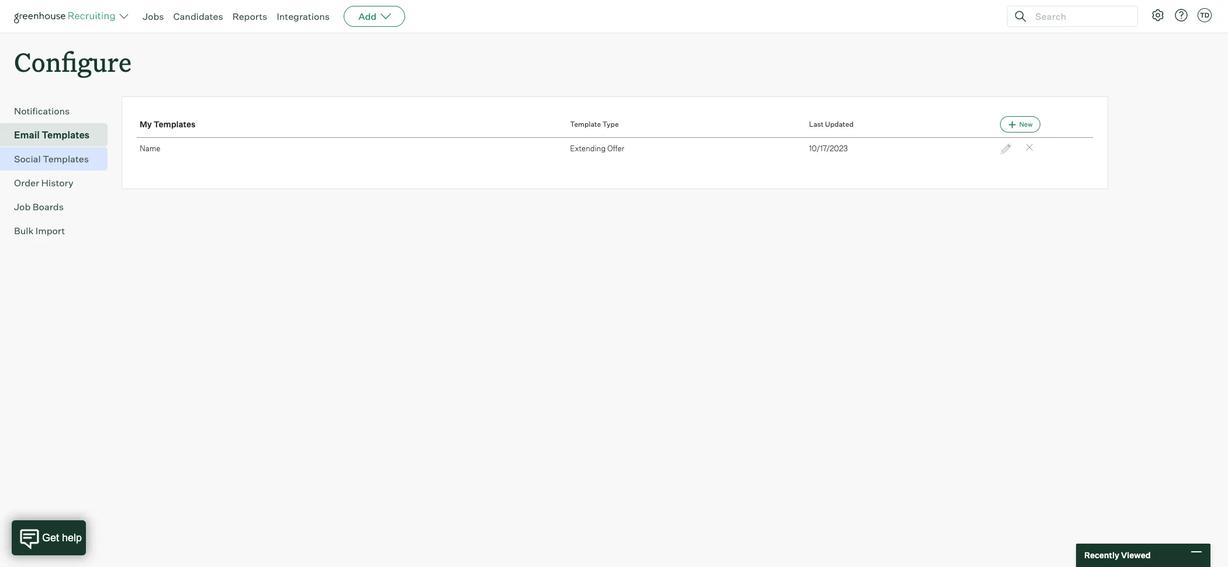 Task type: locate. For each thing, give the bounding box(es) containing it.
candidates
[[173, 11, 223, 22]]

social templates
[[14, 153, 89, 165]]

extending
[[570, 144, 606, 153]]

td button
[[1196, 6, 1215, 25]]

reports link
[[233, 11, 267, 22]]

job boards link
[[14, 200, 103, 214]]

templates right my
[[154, 120, 196, 129]]

recently viewed
[[1085, 551, 1151, 561]]

templates
[[154, 120, 196, 129], [42, 129, 90, 141], [43, 153, 89, 165]]

10/17/2023
[[809, 144, 848, 153]]

email
[[14, 129, 40, 141]]

templates up the social templates link
[[42, 129, 90, 141]]

template type
[[570, 120, 619, 129]]

bulk import link
[[14, 224, 103, 238]]

templates for social templates
[[43, 153, 89, 165]]

configure image
[[1151, 8, 1166, 22]]

new
[[1020, 121, 1033, 129]]

integrations
[[277, 11, 330, 22]]

notifications link
[[14, 104, 103, 118]]

offer
[[608, 144, 625, 153]]

templates up 'order history' link
[[43, 153, 89, 165]]

add
[[359, 11, 377, 22]]

job
[[14, 201, 31, 213]]

email templates
[[14, 129, 90, 141]]

templates for email templates
[[42, 129, 90, 141]]

configure
[[14, 44, 132, 79]]

jobs link
[[143, 11, 164, 22]]

email templates link
[[14, 128, 103, 142]]

td button
[[1198, 8, 1212, 22]]



Task type: describe. For each thing, give the bounding box(es) containing it.
social
[[14, 153, 41, 165]]

order history
[[14, 177, 74, 189]]

td
[[1201, 11, 1210, 19]]

bulk
[[14, 225, 34, 237]]

updated
[[825, 120, 854, 129]]

template
[[570, 120, 601, 129]]

last updated
[[809, 120, 854, 129]]

my
[[140, 120, 152, 129]]

job boards
[[14, 201, 64, 213]]

history
[[41, 177, 74, 189]]

type
[[603, 120, 619, 129]]

integrations link
[[277, 11, 330, 22]]

jobs
[[143, 11, 164, 22]]

candidates link
[[173, 11, 223, 22]]

order history link
[[14, 176, 103, 190]]

last
[[809, 120, 824, 129]]

import
[[36, 225, 65, 237]]

order
[[14, 177, 39, 189]]

name
[[140, 144, 160, 153]]

new link
[[1001, 116, 1041, 133]]

extending offer
[[570, 144, 625, 153]]

recently
[[1085, 551, 1120, 561]]

bulk import
[[14, 225, 65, 237]]

Search text field
[[1033, 8, 1128, 25]]

notifications
[[14, 105, 70, 117]]

social templates link
[[14, 152, 103, 166]]

viewed
[[1122, 551, 1151, 561]]

greenhouse recruiting image
[[14, 9, 119, 23]]

boards
[[33, 201, 64, 213]]

reports
[[233, 11, 267, 22]]

add button
[[344, 6, 405, 27]]

my templates
[[140, 120, 196, 129]]

templates for my templates
[[154, 120, 196, 129]]



Task type: vqa. For each thing, say whether or not it's contained in the screenshot.
boards
yes



